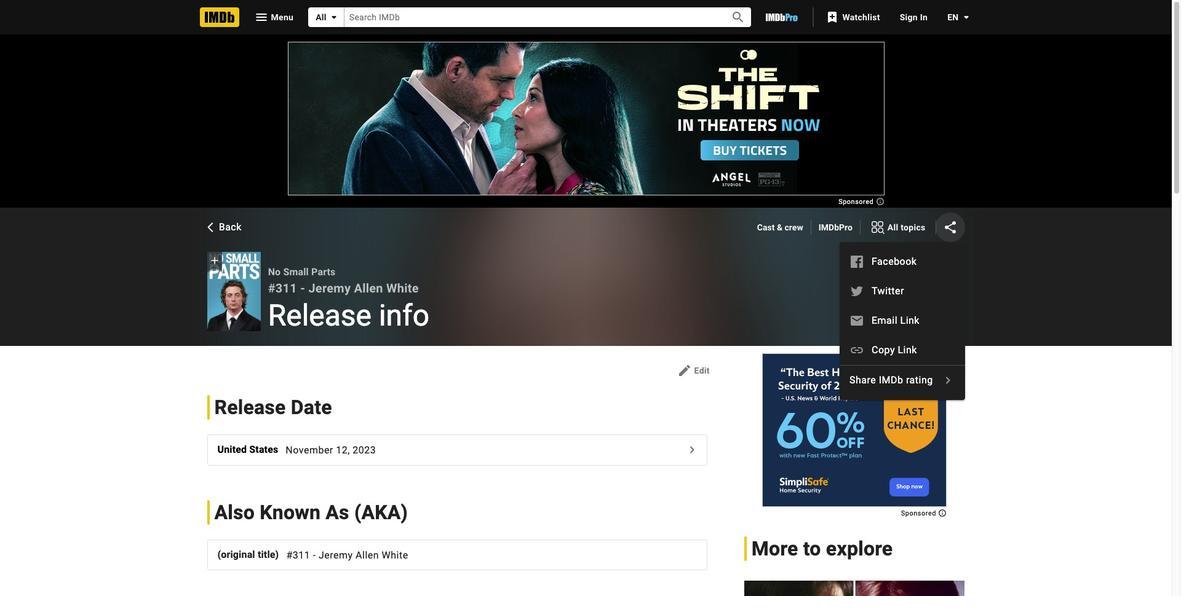 Task type: describe. For each thing, give the bounding box(es) containing it.
united
[[218, 444, 247, 456]]

facebook image
[[850, 255, 864, 270]]

menu containing facebook
[[840, 247, 965, 396]]

(original title)
[[218, 549, 279, 561]]

#311 for release info
[[268, 281, 297, 296]]

link image
[[850, 344, 864, 358]]

all topics button
[[861, 218, 936, 237]]

release for release info
[[268, 298, 372, 333]]

&
[[777, 223, 783, 233]]

no small parts
[[268, 266, 336, 278]]

release for release date
[[214, 396, 286, 420]]

- for release info
[[300, 281, 305, 296]]

no small parts link
[[268, 266, 965, 279]]

email link
[[872, 315, 920, 327]]

menu button
[[244, 7, 303, 27]]

imdbpro button
[[819, 221, 853, 234]]

Search IMDb text field
[[344, 8, 717, 27]]

twitter image
[[850, 284, 864, 299]]

edit
[[694, 366, 710, 376]]

states
[[249, 444, 278, 456]]

date
[[291, 396, 332, 420]]

1 vertical spatial group
[[744, 581, 965, 597]]

facebook link
[[840, 247, 965, 277]]

add image
[[208, 255, 221, 267]]

release date link
[[207, 396, 356, 420]]

1 horizontal spatial sponsored
[[901, 510, 938, 518]]

email image
[[850, 314, 864, 329]]

2023
[[353, 445, 376, 456]]

parts
[[311, 266, 336, 278]]

none field inside all search box
[[344, 8, 717, 27]]

crew
[[785, 223, 803, 233]]

12,
[[336, 445, 350, 456]]

as
[[326, 501, 349, 525]]

release date
[[214, 396, 332, 420]]

(original
[[218, 549, 255, 561]]

united states image
[[685, 443, 699, 458]]

#311 - jeremy allen white image
[[207, 252, 261, 332]]

title)
[[258, 549, 279, 561]]

twitter link
[[840, 277, 965, 306]]

link for email link
[[900, 315, 920, 327]]

rating
[[906, 375, 933, 386]]

cast & crew
[[757, 223, 803, 233]]

also known as (aka) link
[[207, 501, 432, 525]]

chevron right image
[[940, 374, 955, 388]]

united states
[[218, 444, 278, 456]]

imdb
[[879, 375, 903, 386]]

link for copy link
[[898, 345, 917, 356]]

no
[[268, 266, 281, 278]]

back
[[219, 221, 242, 233]]

sign in
[[900, 12, 928, 22]]

november
[[286, 445, 333, 456]]

- for (original title)
[[313, 550, 316, 561]]

sign in button
[[890, 6, 938, 28]]

sign
[[900, 12, 918, 22]]

more to explore
[[752, 538, 893, 561]]

small
[[283, 266, 309, 278]]

share on social media image
[[943, 220, 958, 235]]

known
[[260, 501, 321, 525]]

share imdb rating link
[[840, 366, 965, 396]]



Task type: vqa. For each thing, say whether or not it's contained in the screenshot.
Email
yes



Task type: locate. For each thing, give the bounding box(es) containing it.
0 vertical spatial group
[[207, 252, 261, 332]]

0 vertical spatial link
[[900, 315, 920, 327]]

home image
[[200, 7, 239, 27]]

all for all
[[316, 12, 327, 22]]

0 vertical spatial #311 - jeremy allen white
[[268, 281, 419, 296]]

1 vertical spatial jeremy
[[319, 550, 353, 561]]

allen for info
[[354, 281, 383, 296]]

also
[[214, 501, 255, 525]]

group left no at the left of page
[[207, 252, 261, 332]]

1 horizontal spatial group
[[744, 581, 965, 597]]

- down also known as (aka)
[[313, 550, 316, 561]]

topics
[[901, 223, 926, 232]]

0 horizontal spatial group
[[207, 252, 261, 332]]

explore
[[826, 538, 893, 561]]

0 horizontal spatial -
[[300, 281, 305, 296]]

cast
[[757, 223, 775, 233]]

jeremy down as
[[319, 550, 353, 561]]

watchlist image
[[825, 10, 840, 25]]

#311
[[268, 281, 297, 296], [286, 550, 310, 561]]

more
[[752, 538, 798, 561]]

edit button
[[672, 361, 715, 381]]

production art image
[[744, 581, 965, 597]]

white for title)
[[382, 550, 408, 561]]

white for info
[[386, 281, 419, 296]]

all for all topics
[[888, 223, 899, 232]]

all right 'menu'
[[316, 12, 327, 22]]

copy link menu item
[[840, 336, 965, 365]]

(aka)
[[354, 501, 408, 525]]

-
[[300, 281, 305, 296], [313, 550, 316, 561]]

allen for title)
[[356, 550, 379, 561]]

0 vertical spatial white
[[386, 281, 419, 296]]

menu
[[840, 247, 965, 396]]

twitter
[[872, 285, 904, 297]]

email link link
[[840, 306, 965, 336]]

#311 - jeremy allen white down parts
[[268, 281, 419, 296]]

0 vertical spatial sponsored
[[839, 198, 876, 206]]

release up united states
[[214, 396, 286, 420]]

1 vertical spatial sponsored content section
[[762, 354, 947, 518]]

en button
[[938, 6, 974, 28]]

#311 - jeremy allen white
[[268, 281, 419, 296], [286, 550, 408, 561]]

sponsored
[[839, 198, 876, 206], [901, 510, 938, 518]]

in
[[920, 12, 928, 22]]

1 vertical spatial allen
[[356, 550, 379, 561]]

share imdb rating
[[850, 375, 933, 386]]

1 vertical spatial link
[[898, 345, 917, 356]]

1 vertical spatial #311 - jeremy allen white
[[286, 550, 408, 561]]

#311 down no at the left of page
[[268, 281, 297, 296]]

0 vertical spatial jeremy
[[309, 281, 351, 296]]

0 vertical spatial release
[[268, 298, 372, 333]]

0 vertical spatial #311
[[268, 281, 297, 296]]

watchlist
[[843, 12, 880, 22]]

1 vertical spatial all
[[888, 223, 899, 232]]

jeremy for title)
[[319, 550, 353, 561]]

#311 right title)
[[286, 550, 310, 561]]

1 vertical spatial white
[[382, 550, 408, 561]]

sponsored content section
[[288, 42, 884, 206], [762, 354, 947, 518]]

#311 - jeremy allen white for title)
[[286, 550, 408, 561]]

group down explore
[[744, 581, 965, 597]]

white down (aka)
[[382, 550, 408, 561]]

1 horizontal spatial -
[[313, 550, 316, 561]]

edit image
[[677, 364, 692, 378]]

link right email at the right bottom
[[900, 315, 920, 327]]

1 vertical spatial release
[[214, 396, 286, 420]]

white up info
[[386, 281, 419, 296]]

arrow drop down image
[[959, 10, 974, 25]]

0 vertical spatial all
[[316, 12, 327, 22]]

allen down (aka)
[[356, 550, 379, 561]]

group
[[207, 252, 261, 332], [744, 581, 965, 597]]

submit search image
[[731, 10, 746, 25]]

release
[[268, 298, 372, 333], [214, 396, 286, 420]]

also known as (aka)
[[214, 501, 408, 525]]

all right "categories" 'image'
[[888, 223, 899, 232]]

1 vertical spatial #311
[[286, 550, 310, 561]]

share
[[850, 375, 876, 386]]

arrow drop down image
[[327, 10, 341, 25]]

#311 for (original title)
[[286, 550, 310, 561]]

1 vertical spatial -
[[313, 550, 316, 561]]

all topics
[[888, 223, 926, 232]]

0 vertical spatial allen
[[354, 281, 383, 296]]

info
[[379, 298, 429, 333]]

menu image
[[254, 10, 269, 25]]

link
[[900, 315, 920, 327], [898, 345, 917, 356]]

all button
[[308, 7, 344, 27]]

All search field
[[308, 7, 751, 27]]

all inside search box
[[316, 12, 327, 22]]

menu
[[271, 12, 294, 22]]

- down no small parts
[[300, 281, 305, 296]]

united states button
[[218, 443, 286, 458]]

all
[[316, 12, 327, 22], [888, 223, 899, 232]]

imdbpro
[[819, 223, 853, 233]]

#311 - jeremy allen white for info
[[268, 281, 419, 296]]

watchlist button
[[819, 6, 890, 28]]

#311 - jeremy allen white down as
[[286, 550, 408, 561]]

jeremy down parts
[[309, 281, 351, 296]]

copy
[[872, 345, 895, 356]]

0 vertical spatial sponsored content section
[[288, 42, 884, 206]]

allen
[[354, 281, 383, 296], [356, 550, 379, 561]]

to
[[803, 538, 821, 561]]

0 horizontal spatial sponsored
[[839, 198, 876, 206]]

link right copy at bottom
[[898, 345, 917, 356]]

release down parts
[[268, 298, 372, 333]]

facebook
[[872, 256, 917, 268]]

arrow left image
[[204, 221, 216, 233]]

cast & crew button
[[757, 221, 803, 234]]

0 vertical spatial -
[[300, 281, 305, 296]]

categories image
[[871, 220, 885, 235]]

0 horizontal spatial all
[[316, 12, 327, 22]]

november 12, 2023
[[286, 445, 376, 456]]

copy link
[[872, 345, 917, 356]]

1 horizontal spatial all
[[888, 223, 899, 232]]

allen up release info
[[354, 281, 383, 296]]

white
[[386, 281, 419, 296], [382, 550, 408, 561]]

release info
[[268, 298, 429, 333]]

jeremy for info
[[309, 281, 351, 296]]

email
[[872, 315, 898, 327]]

en
[[948, 12, 959, 22]]

1 vertical spatial sponsored
[[901, 510, 938, 518]]

None field
[[344, 8, 717, 27]]

link inside menu item
[[898, 345, 917, 356]]

jeremy
[[309, 281, 351, 296], [319, 550, 353, 561]]

back button
[[204, 220, 242, 235]]



